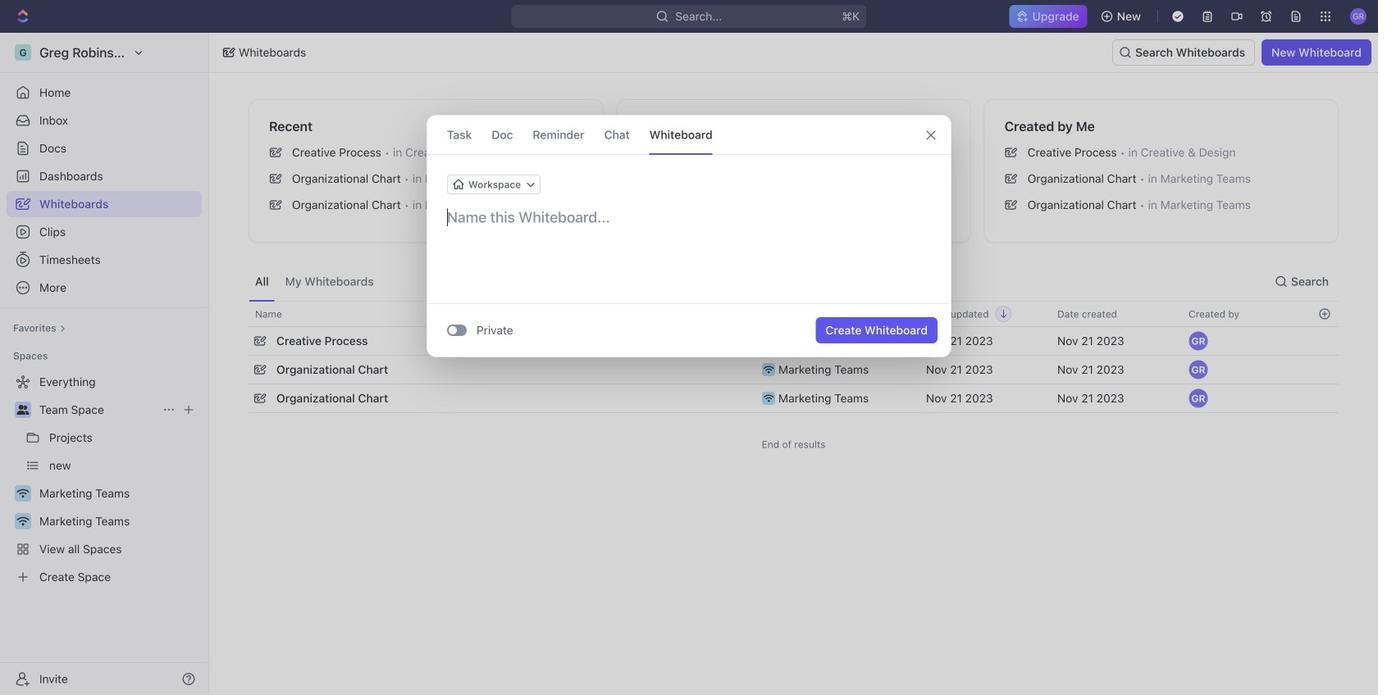 Task type: locate. For each thing, give the bounding box(es) containing it.
cell for 2nd row from the bottom of the page
[[1310, 356, 1339, 384]]

4 row from the top
[[249, 382, 1339, 415]]

2 vertical spatial greg robinson, , element
[[1189, 389, 1208, 409]]

wifi image
[[764, 366, 774, 374], [764, 395, 774, 403]]

cell for 4th row from the top of the page
[[1310, 385, 1339, 413]]

1 vertical spatial wifi image
[[764, 395, 774, 403]]

2 greg robinson, , element from the top
[[1189, 360, 1208, 380]]

tab list
[[249, 263, 380, 301]]

1 vertical spatial cell
[[1310, 356, 1339, 384]]

3 cell from the top
[[1310, 385, 1339, 413]]

no favorited whiteboards image
[[761, 137, 827, 202]]

3 greg robinson, , element from the top
[[1189, 389, 1208, 409]]

dialog
[[427, 115, 952, 358]]

row
[[249, 301, 1339, 327], [249, 325, 1339, 358], [249, 354, 1339, 386], [249, 382, 1339, 415]]

2 cell from the top
[[1310, 356, 1339, 384]]

0 vertical spatial cell
[[1310, 327, 1339, 355]]

1 row from the top
[[249, 301, 1339, 327]]

1 cell from the top
[[1310, 327, 1339, 355]]

cell
[[1310, 327, 1339, 355], [1310, 356, 1339, 384], [1310, 385, 1339, 413]]

1 vertical spatial greg robinson, , element
[[1189, 360, 1208, 380]]

greg robinson, , element for second row
[[1189, 331, 1208, 351]]

greg robinson, , element
[[1189, 331, 1208, 351], [1189, 360, 1208, 380], [1189, 389, 1208, 409]]

sidebar navigation
[[0, 33, 209, 696]]

2 vertical spatial cell
[[1310, 385, 1339, 413]]

table
[[249, 301, 1339, 415]]

2 wifi image from the top
[[764, 395, 774, 403]]

0 vertical spatial greg robinson, , element
[[1189, 331, 1208, 351]]

0 vertical spatial wifi image
[[764, 366, 774, 374]]

1 greg robinson, , element from the top
[[1189, 331, 1208, 351]]



Task type: vqa. For each thing, say whether or not it's contained in the screenshot.
third row from the top of the page
yes



Task type: describe. For each thing, give the bounding box(es) containing it.
2 row from the top
[[249, 325, 1339, 358]]

greg robinson, , element for 2nd row from the bottom of the page
[[1189, 360, 1208, 380]]

3 row from the top
[[249, 354, 1339, 386]]

cell for second row
[[1310, 327, 1339, 355]]

1 wifi image from the top
[[764, 366, 774, 374]]

Name this Whiteboard... field
[[427, 208, 951, 227]]

user group image
[[17, 405, 29, 415]]

greg robinson, , element for 4th row from the top of the page
[[1189, 389, 1208, 409]]



